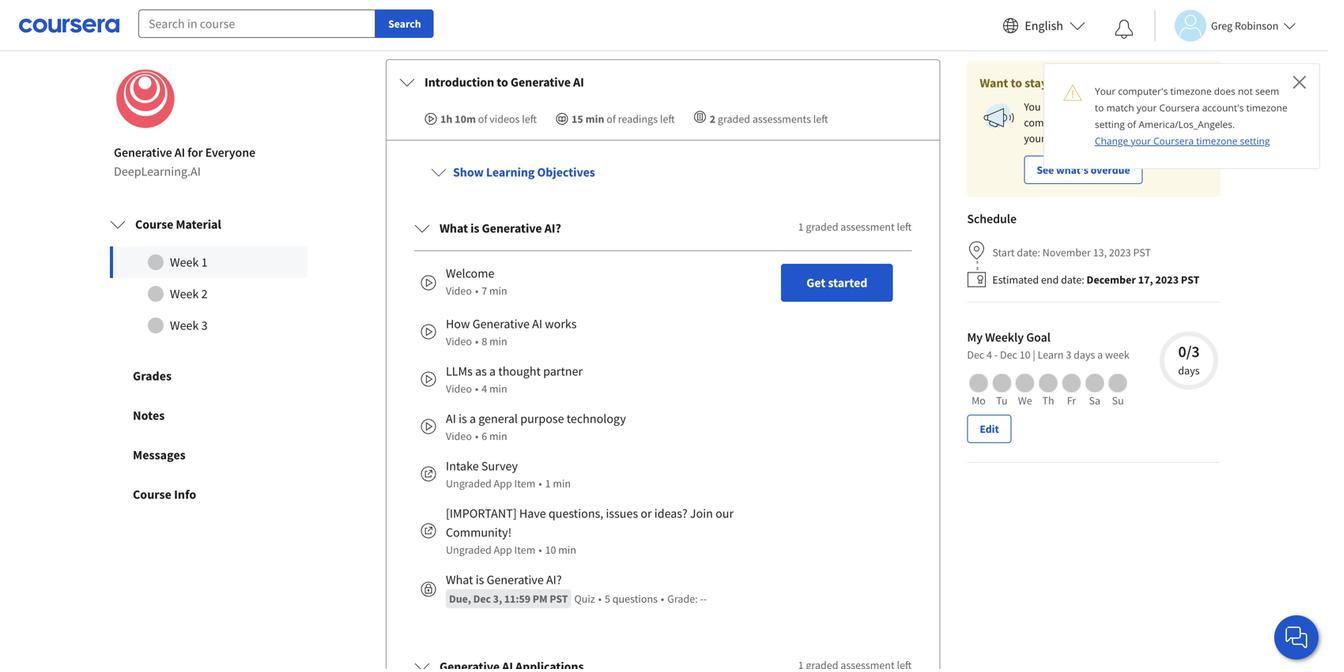Task type: vqa. For each thing, say whether or not it's contained in the screenshot.
1st Items from the top of the page
no



Task type: locate. For each thing, give the bounding box(es) containing it.
notes
[[133, 408, 165, 424]]

• down as on the left bottom
[[475, 382, 479, 396]]

2 horizontal spatial a
[[1098, 348, 1104, 362]]

1 vertical spatial on
[[1157, 116, 1169, 130]]

1 horizontal spatial 1
[[545, 477, 551, 491]]

min right 8
[[490, 335, 508, 349]]

2 down introduction to generative ai dropdown button
[[710, 112, 716, 126]]

for
[[188, 145, 203, 161]]

to inside your computer's timezone does not seem to match your coursera account's timezone setting of america/los_angeles. change your coursera timezone setting
[[1096, 101, 1105, 114]]

video down llms
[[446, 382, 472, 396]]

1 horizontal spatial pst
[[1134, 246, 1152, 260]]

item down survey
[[515, 477, 536, 491]]

week 2
[[170, 287, 208, 302]]

min up questions,
[[553, 477, 571, 491]]

• left 8
[[475, 335, 479, 349]]

1 horizontal spatial 4
[[987, 348, 993, 362]]

messages
[[133, 448, 186, 464]]

0 horizontal spatial on
[[1051, 75, 1065, 91]]

to up them,
[[1096, 101, 1105, 114]]

of inside your computer's timezone does not seem to match your coursera account's timezone setting of america/los_angeles. change your coursera timezone setting
[[1128, 118, 1137, 131]]

1 horizontal spatial a
[[490, 364, 496, 380]]

days left week
[[1074, 348, 1096, 362]]

1 vertical spatial 4
[[482, 382, 487, 396]]

1 vertical spatial ai?
[[547, 573, 562, 589]]

17,
[[1139, 273, 1154, 287]]

what up welcome
[[440, 221, 468, 237]]

a left week
[[1098, 348, 1104, 362]]

loud megaphone image image
[[980, 99, 1018, 137]]

week 2 link
[[110, 279, 308, 310]]

by
[[1185, 100, 1197, 114]]

timezone
[[1171, 85, 1212, 98], [1247, 101, 1288, 114], [1197, 134, 1238, 148]]

1 vertical spatial overdue
[[1091, 163, 1131, 177]]

see
[[1037, 163, 1055, 177]]

notes link
[[95, 396, 323, 436]]

ai? down objectives
[[545, 221, 561, 237]]

dec down my
[[968, 348, 985, 362]]

1 up get started button
[[799, 220, 804, 234]]

0 vertical spatial overdue
[[1140, 100, 1180, 114]]

4 inside my weekly goal dec 4 - dec 10 | learn 3 days a week
[[987, 348, 993, 362]]

• inside ai is a general purpose technology video • 6 min
[[475, 430, 479, 444]]

1 horizontal spatial on
[[1157, 116, 1169, 130]]

timezone down the seem
[[1247, 101, 1288, 114]]

app down community!
[[494, 544, 512, 558]]

want to stay on track?
[[980, 75, 1101, 91]]

2 down "week 1" link
[[201, 287, 208, 302]]

✕ button
[[1293, 69, 1308, 95]]

• left grade: at right bottom
[[661, 593, 665, 607]]

min inside welcome video • 7 min
[[490, 284, 508, 298]]

graded left 'assessments'
[[718, 112, 751, 126]]

is up welcome
[[471, 221, 480, 237]]

1 up week 2 link
[[201, 255, 208, 271]]

3 down week 2 link
[[201, 318, 208, 334]]

0 vertical spatial on
[[1051, 75, 1065, 91]]

2 horizontal spatial pst
[[1182, 273, 1200, 287]]

week for week 1
[[170, 255, 199, 271]]

date: right end
[[1062, 273, 1085, 287]]

2023 right 17,
[[1156, 273, 1179, 287]]

ai? inside what is generative ai? due, dec 3, 11:59 pm pst quiz • 5 questions • grade: --
[[547, 573, 562, 589]]

1 horizontal spatial 2
[[710, 112, 716, 126]]

ungraded inside intake survey ungraded app item • 1 min
[[446, 477, 492, 491]]

ai up 15
[[573, 75, 584, 90]]

1 vertical spatial a
[[490, 364, 496, 380]]

schedule
[[968, 211, 1017, 227]]

week 1
[[170, 255, 208, 271]]

llms as a thought partner video • 4 min
[[446, 364, 583, 396]]

stay
[[1025, 75, 1048, 91], [1136, 116, 1155, 130]]

is for ai is a general purpose technology video • 6 min
[[459, 411, 467, 427]]

2 item from the top
[[515, 544, 536, 558]]

ai? for what is generative ai?
[[545, 221, 561, 237]]

questions,
[[549, 506, 604, 522]]

date: right start at the right top of the page
[[1018, 246, 1041, 260]]

intake survey ungraded app item • 1 min
[[446, 459, 571, 491]]

coursera
[[1160, 101, 1200, 114], [1154, 134, 1195, 148]]

course
[[135, 217, 173, 233], [133, 487, 172, 503]]

0 horizontal spatial pst
[[550, 593, 568, 607]]

0 vertical spatial 4
[[987, 348, 993, 362]]

1 inside intake survey ungraded app item • 1 min
[[545, 477, 551, 491]]

timezone down account's
[[1197, 134, 1238, 148]]

course inside course info link
[[133, 487, 172, 503]]

0 horizontal spatial 10
[[545, 544, 556, 558]]

fr
[[1068, 394, 1077, 408]]

1 vertical spatial coursera
[[1154, 134, 1195, 148]]

3 video from the top
[[446, 382, 472, 396]]

1 vertical spatial week
[[170, 287, 199, 302]]

10 left |
[[1020, 348, 1031, 362]]

to inside dropdown button
[[497, 75, 508, 90]]

app inside [important] have questions, issues or ideas? join our community! ungraded app item • 10 min
[[494, 544, 512, 558]]

2 vertical spatial 1
[[545, 477, 551, 491]]

ai inside ai is a general purpose technology video • 6 min
[[446, 411, 456, 427]]

0/3
[[1179, 342, 1200, 362]]

course for course material
[[135, 217, 173, 233]]

how generative ai works video • 8 min
[[446, 317, 577, 349]]

week up week 2
[[170, 255, 199, 271]]

0 horizontal spatial 1
[[201, 255, 208, 271]]

0 horizontal spatial date:
[[1018, 246, 1041, 260]]

chat with us image
[[1285, 626, 1310, 651]]

welcome
[[446, 266, 495, 282]]

generative up "videos"
[[511, 75, 571, 90]]

2023 right 13, at right
[[1110, 246, 1132, 260]]

min down thought
[[490, 382, 508, 396]]

0 vertical spatial pst
[[1134, 246, 1152, 260]]

0 vertical spatial 1
[[799, 220, 804, 234]]

0 vertical spatial is
[[471, 221, 480, 237]]

3 week from the top
[[170, 318, 199, 334]]

0 vertical spatial ungraded
[[446, 477, 492, 491]]

greg robinson button
[[1155, 10, 1297, 42]]

2 horizontal spatial to
[[1096, 101, 1105, 114]]

• inside how generative ai works video • 8 min
[[475, 335, 479, 349]]

0 vertical spatial stay
[[1025, 75, 1048, 91]]

assessments
[[753, 112, 812, 126]]

0 horizontal spatial graded
[[718, 112, 751, 126]]

pst
[[1134, 246, 1152, 260], [1182, 273, 1200, 287], [550, 593, 568, 607]]

1 horizontal spatial 3
[[1067, 348, 1072, 362]]

ai? up pm
[[547, 573, 562, 589]]

0 horizontal spatial a
[[470, 411, 476, 427]]

1 horizontal spatial 10
[[1020, 348, 1031, 362]]

generative for what is generative ai? due, dec 3, 11:59 pm pst quiz • 5 questions • grade: --
[[487, 573, 544, 589]]

1 horizontal spatial stay
[[1136, 116, 1155, 130]]

date:
[[1018, 246, 1041, 260], [1062, 273, 1085, 287]]

• up have
[[539, 477, 542, 491]]

0 vertical spatial 10
[[1020, 348, 1031, 362]]

2 ungraded from the top
[[446, 544, 492, 558]]

goal
[[1027, 330, 1051, 346]]

show
[[453, 165, 484, 181]]

0 vertical spatial app
[[494, 477, 512, 491]]

0 vertical spatial graded
[[718, 112, 751, 126]]

2 week from the top
[[170, 287, 199, 302]]

what inside what is generative ai? due, dec 3, 11:59 pm pst quiz • 5 questions • grade: --
[[446, 573, 473, 589]]

video inside how generative ai works video • 8 min
[[446, 335, 472, 349]]

questions
[[613, 593, 658, 607]]

is inside ai is a general purpose technology video • 6 min
[[459, 411, 467, 427]]

0 horizontal spatial dec
[[473, 593, 491, 607]]

learning
[[486, 165, 535, 181]]

overdue
[[1140, 100, 1180, 114], [1091, 163, 1131, 177]]

coursera down track
[[1154, 134, 1195, 148]]

to for introduction
[[497, 75, 508, 90]]

what
[[440, 221, 468, 237], [446, 573, 473, 589]]

is inside what is generative ai? due, dec 3, 11:59 pm pst quiz • 5 questions • grade: --
[[476, 573, 484, 589]]

partner
[[544, 364, 583, 380]]

4
[[987, 348, 993, 362], [482, 382, 487, 396]]

item down have
[[515, 544, 536, 558]]

0 horizontal spatial 3
[[201, 318, 208, 334]]

generative up "deeplearning.ai"
[[114, 145, 172, 161]]

2 video from the top
[[446, 335, 472, 349]]

a inside my weekly goal dec 4 - dec 10 | learn 3 days a week
[[1098, 348, 1104, 362]]

generative down show learning objectives button
[[482, 221, 542, 237]]

15 min of readings left
[[572, 112, 675, 126]]

on left track
[[1157, 116, 1169, 130]]

a inside ai is a general purpose technology video • 6 min
[[470, 411, 476, 427]]

1 horizontal spatial date:
[[1062, 273, 1085, 287]]

3 right the learn
[[1067, 348, 1072, 362]]

2 vertical spatial a
[[470, 411, 476, 427]]

min inside llms as a thought partner video • 4 min
[[490, 382, 508, 396]]

0 vertical spatial item
[[515, 477, 536, 491]]

of down match
[[1128, 118, 1137, 131]]

setting up change
[[1096, 118, 1126, 131]]

0 vertical spatial ai?
[[545, 221, 561, 237]]

generative inside what is generative ai? due, dec 3, 11:59 pm pst quiz • 5 questions • grade: --
[[487, 573, 544, 589]]

get
[[807, 275, 826, 291]]

2 inside week 2 link
[[201, 287, 208, 302]]

is left general
[[459, 411, 467, 427]]

your down the completing
[[1025, 131, 1046, 146]]

6
[[482, 430, 487, 444]]

on up have
[[1051, 75, 1065, 91]]

0 vertical spatial 2023
[[1110, 246, 1132, 260]]

coursera up track
[[1160, 101, 1200, 114]]

to
[[497, 75, 508, 90], [1011, 75, 1023, 91], [1096, 101, 1105, 114]]

course left material
[[135, 217, 173, 233]]

|
[[1033, 348, 1036, 362]]

my weekly goal dec 4 - dec 10 | learn 3 days a week
[[968, 330, 1130, 362]]

2 vertical spatial pst
[[550, 593, 568, 607]]

assessment
[[841, 220, 895, 234]]

ideas?
[[655, 506, 688, 522]]

overdue down change
[[1091, 163, 1131, 177]]

4 down as on the left bottom
[[482, 382, 487, 396]]

1 vertical spatial days
[[1179, 364, 1200, 378]]

1 horizontal spatial 2023
[[1156, 273, 1179, 287]]

0 vertical spatial setting
[[1096, 118, 1126, 131]]

timezone up by
[[1171, 85, 1212, 98]]

0 horizontal spatial overdue
[[1091, 163, 1131, 177]]

purpose
[[521, 411, 564, 427]]

ungraded down intake
[[446, 477, 492, 491]]

welcome video • 7 min
[[446, 266, 508, 298]]

1 vertical spatial ungraded
[[446, 544, 492, 558]]

is for what is generative ai? due, dec 3, 11:59 pm pst quiz • 5 questions • grade: --
[[476, 573, 484, 589]]

match
[[1107, 101, 1135, 114]]

week for week 2
[[170, 287, 199, 302]]

end
[[1042, 273, 1059, 287]]

1 vertical spatial 2023
[[1156, 273, 1179, 287]]

• left 6
[[475, 430, 479, 444]]

of inside ". by completing them, you'll stay on track of your learning goal."
[[1197, 116, 1207, 130]]

left right readings
[[660, 112, 675, 126]]

• inside llms as a thought partner video • 4 min
[[475, 382, 479, 396]]

0 vertical spatial days
[[1074, 348, 1096, 362]]

1
[[799, 220, 804, 234], [201, 255, 208, 271], [545, 477, 551, 491]]

days
[[1074, 348, 1096, 362], [1179, 364, 1200, 378]]

0 vertical spatial 3
[[201, 318, 208, 334]]

2 app from the top
[[494, 544, 512, 558]]

week down week 1
[[170, 287, 199, 302]]

2 vertical spatial week
[[170, 318, 199, 334]]

dec
[[968, 348, 985, 362], [1001, 348, 1018, 362], [473, 593, 491, 607]]

setting down account's
[[1241, 134, 1271, 148]]

info
[[174, 487, 196, 503]]

ai left works
[[532, 317, 543, 332]]

ai left the for
[[175, 145, 185, 161]]

1h 10m of videos left
[[441, 112, 537, 126]]

• down have
[[539, 544, 542, 558]]

1 video from the top
[[446, 284, 472, 298]]

objectives
[[537, 165, 595, 181]]

video down welcome
[[446, 284, 472, 298]]

Search in course text field
[[138, 9, 376, 38]]

to right want
[[1011, 75, 1023, 91]]

1 vertical spatial is
[[459, 411, 467, 427]]

stay right you'll
[[1136, 116, 1155, 130]]

english
[[1025, 18, 1064, 34]]

1 week from the top
[[170, 255, 199, 271]]

graded left 'assessment'
[[806, 220, 839, 234]]

• inside intake survey ungraded app item • 1 min
[[539, 477, 542, 491]]

generative inside dropdown button
[[511, 75, 571, 90]]

0 horizontal spatial stay
[[1025, 75, 1048, 91]]

1 app from the top
[[494, 477, 512, 491]]

week down week 2
[[170, 318, 199, 334]]

2 vertical spatial is
[[476, 573, 484, 589]]

-
[[995, 348, 998, 362], [700, 593, 704, 607], [704, 593, 707, 607]]

10 down have
[[545, 544, 556, 558]]

you have 2 assignments overdue
[[1025, 100, 1180, 114]]

1 vertical spatial stay
[[1136, 116, 1155, 130]]

app down survey
[[494, 477, 512, 491]]

show notifications image
[[1115, 20, 1134, 39]]

1 up have
[[545, 477, 551, 491]]

0 horizontal spatial days
[[1074, 348, 1096, 362]]

start date: november 13, 2023 pst
[[993, 246, 1152, 260]]

what up the due,
[[446, 573, 473, 589]]

course for course info
[[133, 487, 172, 503]]

help center image
[[1288, 629, 1307, 648]]

1 vertical spatial 3
[[1067, 348, 1072, 362]]

overdue inside button
[[1091, 163, 1131, 177]]

min right 6
[[490, 430, 508, 444]]

1 vertical spatial what
[[446, 573, 473, 589]]

overdue down computer's
[[1140, 100, 1180, 114]]

video down how
[[446, 335, 472, 349]]

1 vertical spatial course
[[133, 487, 172, 503]]

left
[[522, 112, 537, 126], [660, 112, 675, 126], [814, 112, 829, 126], [897, 220, 912, 234]]

10m
[[455, 112, 476, 126]]

1 horizontal spatial to
[[1011, 75, 1023, 91]]

0 horizontal spatial to
[[497, 75, 508, 90]]

learn
[[1038, 348, 1064, 362]]

quiz
[[575, 593, 595, 607]]

stay up you
[[1025, 75, 1048, 91]]

a inside llms as a thought partner video • 4 min
[[490, 364, 496, 380]]

a left general
[[470, 411, 476, 427]]

ai is a general purpose technology video • 6 min
[[446, 411, 626, 444]]

2023
[[1110, 246, 1132, 260], [1156, 273, 1179, 287]]

1 horizontal spatial graded
[[806, 220, 839, 234]]

1 vertical spatial 10
[[545, 544, 556, 558]]

0 vertical spatial course
[[135, 217, 173, 233]]

4 down weekly
[[987, 348, 993, 362]]

have
[[520, 506, 546, 522]]

0 horizontal spatial 4
[[482, 382, 487, 396]]

4 video from the top
[[446, 430, 472, 444]]

• left 7
[[475, 284, 479, 298]]

what is generative ai? due, dec 3, 11:59 pm pst quiz • 5 questions • grade: --
[[446, 573, 707, 607]]

1 vertical spatial graded
[[806, 220, 839, 234]]

pst up 17,
[[1134, 246, 1152, 260]]

started
[[828, 275, 868, 291]]

generative up 8
[[473, 317, 530, 332]]

ai left general
[[446, 411, 456, 427]]

0 vertical spatial timezone
[[1171, 85, 1212, 98]]

1 ungraded from the top
[[446, 477, 492, 491]]

generative ai for everyone deeplearning.ai
[[114, 145, 256, 180]]

to up "videos"
[[497, 75, 508, 90]]

days down 0/3
[[1179, 364, 1200, 378]]

ungraded down community!
[[446, 544, 492, 558]]

course left info
[[133, 487, 172, 503]]

0 vertical spatial a
[[1098, 348, 1104, 362]]

0 vertical spatial week
[[170, 255, 199, 271]]

due,
[[449, 593, 471, 607]]

1 horizontal spatial setting
[[1241, 134, 1271, 148]]

ai inside dropdown button
[[573, 75, 584, 90]]

warning image
[[1064, 83, 1083, 102]]

ungraded inside [important] have questions, issues or ideas? join our community! ungraded app item • 10 min
[[446, 544, 492, 558]]

what's
[[1057, 163, 1089, 177]]

0 horizontal spatial 2023
[[1110, 246, 1132, 260]]

1 vertical spatial item
[[515, 544, 536, 558]]

1 vertical spatial app
[[494, 544, 512, 558]]

of right track
[[1197, 116, 1207, 130]]

ai inside how generative ai works video • 8 min
[[532, 317, 543, 332]]

0 vertical spatial date:
[[1018, 246, 1041, 260]]

a right as on the left bottom
[[490, 364, 496, 380]]

0 horizontal spatial 2
[[201, 287, 208, 302]]

1 item from the top
[[515, 477, 536, 491]]

1 vertical spatial 1
[[201, 255, 208, 271]]

min right 7
[[490, 284, 508, 298]]

video left 6
[[446, 430, 472, 444]]

1 horizontal spatial days
[[1179, 364, 1200, 378]]

0 vertical spatial what
[[440, 221, 468, 237]]

course inside course material dropdown button
[[135, 217, 173, 233]]

pst right 17,
[[1182, 273, 1200, 287]]

pst right pm
[[550, 593, 568, 607]]

is down community!
[[476, 573, 484, 589]]

min down questions,
[[559, 544, 577, 558]]

dec left '3,'
[[473, 593, 491, 607]]

generative up 11:59
[[487, 573, 544, 589]]

2 graded assessments left
[[710, 112, 829, 126]]



Task type: describe. For each thing, give the bounding box(es) containing it.
7
[[482, 284, 487, 298]]

general
[[479, 411, 518, 427]]

0/3 days
[[1179, 342, 1200, 378]]

intake
[[446, 459, 479, 475]]

deeplearning.ai image
[[114, 67, 177, 131]]

left right "videos"
[[522, 112, 537, 126]]

week 3
[[170, 318, 208, 334]]

join
[[690, 506, 713, 522]]

grades link
[[95, 357, 323, 396]]

have
[[1044, 100, 1066, 114]]

2 horizontal spatial 1
[[799, 220, 804, 234]]

deeplearning.ai
[[114, 164, 201, 180]]

th
[[1043, 394, 1055, 408]]

you
[[1025, 100, 1041, 114]]

stay inside ". by completing them, you'll stay on track of your learning goal."
[[1136, 116, 1155, 130]]

week 3 link
[[110, 310, 308, 342]]

tu
[[997, 394, 1008, 408]]

graded for assessments
[[718, 112, 751, 126]]

estimated
[[993, 273, 1040, 287]]

assignments
[[1076, 100, 1138, 114]]

seem
[[1256, 85, 1280, 98]]

10 inside [important] have questions, issues or ideas? join our community! ungraded app item • 10 min
[[545, 544, 556, 558]]

what is generative ai?
[[440, 221, 561, 237]]

1 vertical spatial date:
[[1062, 273, 1085, 287]]

4 inside llms as a thought partner video • 4 min
[[482, 382, 487, 396]]

app inside intake survey ungraded app item • 1 min
[[494, 477, 512, 491]]

1 vertical spatial timezone
[[1247, 101, 1288, 114]]

[important] have questions, issues or ideas? join our community! ungraded app item • 10 min
[[446, 506, 734, 558]]

technology
[[567, 411, 626, 427]]

survey
[[482, 459, 518, 475]]

greg
[[1212, 19, 1233, 33]]

1 vertical spatial pst
[[1182, 273, 1200, 287]]

america/los_angeles.
[[1139, 118, 1236, 131]]

your down you'll
[[1131, 134, 1152, 148]]

edit button
[[968, 415, 1012, 444]]

how
[[446, 317, 470, 332]]

your down computer's
[[1137, 101, 1158, 114]]

of left readings
[[607, 112, 616, 126]]

my
[[968, 330, 983, 346]]

show learning objectives
[[453, 165, 595, 181]]

search button
[[376, 9, 434, 38]]

edit
[[980, 423, 1000, 437]]

2 horizontal spatial 2
[[1068, 100, 1074, 114]]

introduction to generative ai
[[425, 75, 584, 90]]

not
[[1239, 85, 1254, 98]]

everyone
[[205, 145, 256, 161]]

your inside ". by completing them, you'll stay on track of your learning goal."
[[1025, 131, 1046, 146]]

weekly
[[986, 330, 1024, 346]]

2 horizontal spatial dec
[[1001, 348, 1018, 362]]

item inside intake survey ungraded app item • 1 min
[[515, 477, 536, 491]]

2 vertical spatial timezone
[[1197, 134, 1238, 148]]

change
[[1096, 134, 1129, 148]]

8
[[482, 335, 487, 349]]

messages link
[[95, 436, 323, 476]]

days inside my weekly goal dec 4 - dec 10 | learn 3 days a week
[[1074, 348, 1096, 362]]

0 horizontal spatial setting
[[1096, 118, 1126, 131]]

does
[[1215, 85, 1236, 98]]

pm
[[533, 593, 548, 607]]

introduction to generative ai button
[[387, 60, 940, 105]]

locked image
[[421, 582, 437, 598]]

• left 5
[[599, 593, 602, 607]]

learning
[[1048, 131, 1086, 146]]

get started button
[[782, 264, 893, 302]]

week for week 3
[[170, 318, 199, 334]]

account's
[[1203, 101, 1245, 114]]

robinson
[[1236, 19, 1279, 33]]

is for what is generative ai?
[[471, 221, 480, 237]]

course material
[[135, 217, 221, 233]]

min inside how generative ai works video • 8 min
[[490, 335, 508, 349]]

to for want
[[1011, 75, 1023, 91]]

1h
[[441, 112, 453, 126]]

generative for what is generative ai?
[[482, 221, 542, 237]]

left right 'assessment'
[[897, 220, 912, 234]]

ai? for what is generative ai? due, dec 3, 11:59 pm pst quiz • 5 questions • grade: --
[[547, 573, 562, 589]]

dec inside what is generative ai? due, dec 3, 11:59 pm pst quiz • 5 questions • grade: --
[[473, 593, 491, 607]]

course info link
[[95, 476, 323, 515]]

11:59
[[504, 593, 531, 607]]

november
[[1043, 246, 1092, 260]]

our
[[716, 506, 734, 522]]

3 inside my weekly goal dec 4 - dec 10 | learn 3 days a week
[[1067, 348, 1072, 362]]

material
[[176, 217, 221, 233]]

1 graded assessment left
[[799, 220, 912, 234]]

timezone mismatch warning modal dialog
[[1044, 63, 1321, 169]]

of right 10m
[[478, 112, 488, 126]]

1 horizontal spatial dec
[[968, 348, 985, 362]]

your
[[1096, 85, 1116, 98]]

1 horizontal spatial overdue
[[1140, 100, 1180, 114]]

item inside [important] have questions, issues or ideas? join our community! ungraded app item • 10 min
[[515, 544, 536, 558]]

or
[[641, 506, 652, 522]]

10 inside my weekly goal dec 4 - dec 10 | learn 3 days a week
[[1020, 348, 1031, 362]]

- inside my weekly goal dec 4 - dec 10 | learn 3 days a week
[[995, 348, 998, 362]]

what for what is generative ai? due, dec 3, 11:59 pm pst quiz • 5 questions • grade: --
[[446, 573, 473, 589]]

left right 'assessments'
[[814, 112, 829, 126]]

graded for assessment
[[806, 220, 839, 234]]

greg robinson
[[1212, 19, 1279, 33]]

• inside welcome video • 7 min
[[475, 284, 479, 298]]

week
[[1106, 348, 1130, 362]]

thought
[[499, 364, 541, 380]]

see what's overdue
[[1037, 163, 1131, 177]]

course material button
[[97, 203, 320, 247]]

a for partner
[[490, 364, 496, 380]]

grade:
[[668, 593, 698, 607]]

goal.
[[1088, 131, 1110, 146]]

sa
[[1090, 394, 1101, 408]]

you'll
[[1109, 116, 1134, 130]]

1 vertical spatial setting
[[1241, 134, 1271, 148]]

0 vertical spatial coursera
[[1160, 101, 1200, 114]]

coursera image
[[19, 13, 119, 38]]

your computer's timezone does not seem to match your coursera account's timezone setting of america/los_angeles. change your coursera timezone setting
[[1096, 85, 1288, 148]]

a for purpose
[[470, 411, 476, 427]]

5
[[605, 593, 611, 607]]

llms
[[446, 364, 473, 380]]

15
[[572, 112, 584, 126]]

want
[[980, 75, 1009, 91]]

• inside [important] have questions, issues or ideas? join our community! ungraded app item • 10 min
[[539, 544, 542, 558]]

min right 15
[[586, 112, 605, 126]]

what for what is generative ai?
[[440, 221, 468, 237]]

course info
[[133, 487, 196, 503]]

generative inside how generative ai works video • 8 min
[[473, 317, 530, 332]]

track?
[[1067, 75, 1101, 91]]

min inside ai is a general purpose technology video • 6 min
[[490, 430, 508, 444]]

ai inside generative ai for everyone deeplearning.ai
[[175, 145, 185, 161]]

min inside intake survey ungraded app item • 1 min
[[553, 477, 571, 491]]

change your coursera timezone setting link
[[1096, 134, 1271, 148]]

generative inside generative ai for everyone deeplearning.ai
[[114, 145, 172, 161]]

generative for introduction to generative ai
[[511, 75, 571, 90]]

video inside ai is a general purpose technology video • 6 min
[[446, 430, 472, 444]]

video inside welcome video • 7 min
[[446, 284, 472, 298]]

pst inside what is generative ai? due, dec 3, 11:59 pm pst quiz • 5 questions • grade: --
[[550, 593, 568, 607]]

min inside [important] have questions, issues or ideas? join our community! ungraded app item • 10 min
[[559, 544, 577, 558]]

we
[[1019, 394, 1033, 408]]

on inside ". by completing them, you'll stay on track of your learning goal."
[[1157, 116, 1169, 130]]

search
[[388, 17, 421, 31]]

video inside llms as a thought partner video • 4 min
[[446, 382, 472, 396]]



